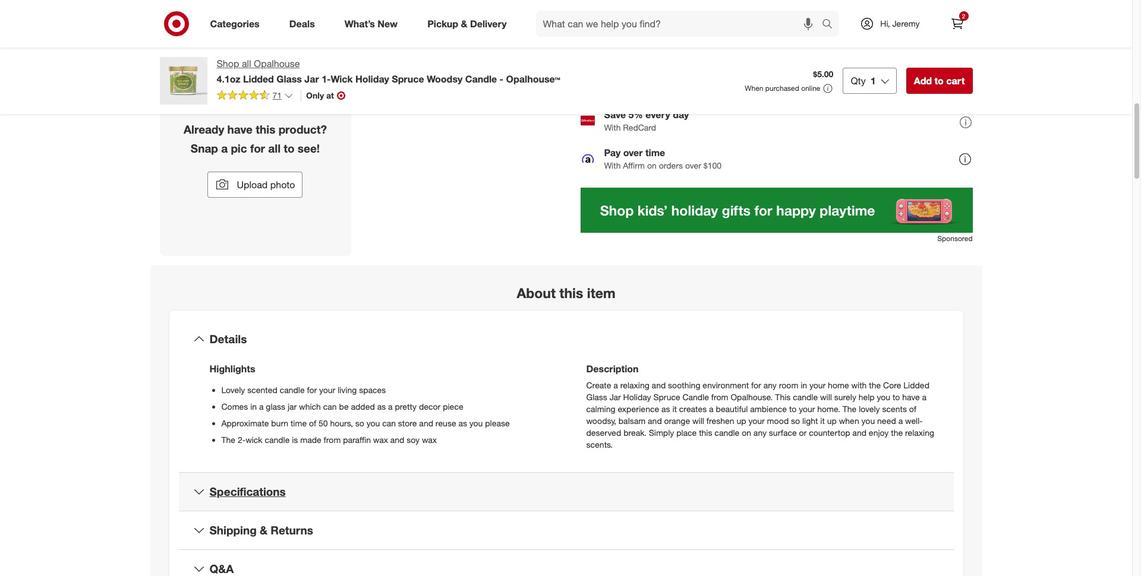 Task type: locate. For each thing, give the bounding box(es) containing it.
holiday inside shop all opalhouse 4.1oz lidded glass jar 1-wick holiday spruce woodsy candle - opalhouse™
[[356, 73, 389, 85]]

upload photo button
[[208, 172, 303, 198]]

50
[[319, 419, 328, 429]]

1 vertical spatial can
[[382, 419, 396, 429]]

spruce down soothing at right
[[654, 393, 681, 403]]

save inside button
[[952, 80, 968, 89]]

burn
[[271, 419, 288, 429]]

0 vertical spatial add
[[729, 7, 748, 19]]

with up pay
[[604, 123, 621, 133]]

pickup & delivery
[[428, 18, 507, 29]]

lidded right core
[[904, 381, 930, 391]]

redcard
[[623, 123, 657, 133]]

1 horizontal spatial all
[[268, 141, 281, 155]]

details button
[[179, 321, 954, 359]]

2 horizontal spatial as
[[662, 404, 671, 415]]

qty
[[851, 75, 866, 87]]

candle
[[465, 73, 497, 85], [683, 393, 709, 403]]

surface
[[769, 428, 797, 438]]

0 horizontal spatial so
[[355, 419, 364, 429]]

0 horizontal spatial add
[[729, 7, 748, 19]]

of left 50
[[309, 419, 316, 429]]

1 horizontal spatial add to cart button
[[907, 68, 973, 94]]

added
[[351, 402, 375, 412]]

wax
[[373, 435, 388, 445], [422, 435, 437, 445]]

from down 50
[[324, 435, 341, 445]]

as right added
[[377, 402, 386, 412]]

1 vertical spatial candle
[[683, 393, 709, 403]]

all right shop
[[242, 58, 251, 70]]

1 vertical spatial save
[[604, 109, 626, 121]]

image of 4.1oz lidded glass jar 1-wick holiday spruce woodsy candle - opalhouse™ image
[[160, 57, 207, 105]]

1 vertical spatial on
[[742, 428, 752, 438]]

1 horizontal spatial have
[[903, 393, 920, 403]]

0 vertical spatial in
[[238, 34, 244, 44]]

plan a space with this item
[[440, 34, 540, 44]]

1 wax from the left
[[373, 435, 388, 445]]

countertop
[[809, 428, 851, 438]]

2 horizontal spatial add
[[939, 45, 952, 54]]

jar
[[288, 402, 297, 412]]

3d
[[247, 34, 257, 44]]

the up when
[[843, 404, 857, 415]]

0 horizontal spatial the
[[870, 381, 881, 391]]

1 vertical spatial the
[[222, 435, 235, 445]]

a
[[459, 34, 463, 44], [221, 141, 228, 155], [614, 381, 618, 391], [923, 393, 927, 403], [259, 402, 264, 412], [388, 402, 393, 412], [709, 404, 714, 415], [899, 416, 903, 426]]

is
[[292, 435, 298, 445]]

0 horizontal spatial will
[[693, 416, 705, 426]]

will up home.
[[821, 393, 832, 403]]

glass down create
[[587, 393, 608, 403]]

item down 2 link
[[954, 45, 968, 54]]

a inside button
[[459, 34, 463, 44]]

& left the returns
[[260, 524, 268, 538]]

0 horizontal spatial lidded
[[243, 73, 274, 85]]

& inside dropdown button
[[260, 524, 268, 538]]

qty 1
[[851, 75, 876, 87]]

glass
[[277, 73, 302, 85], [587, 393, 608, 403]]

wax right soy
[[422, 435, 437, 445]]

and down decor
[[419, 419, 433, 429]]

from
[[712, 393, 729, 403], [324, 435, 341, 445]]

jar up calming
[[610, 393, 621, 403]]

this inside description create a relaxing and soothing environment for any room in your home with the core lidded glass jar holiday spruce candle from opalhouse. this candle will surely help you to have a calming experience as it creates a beautiful ambience to your home. the lovely scents of woodsy, balsam and orange will freshen up your mood so light it up when you need a well- deserved break. simply place this candle on any surface or countertop and enjoy the relaxing scents.
[[699, 428, 713, 438]]

this
[[776, 393, 791, 403]]

this down freshen
[[699, 428, 713, 438]]

place
[[677, 428, 697, 438]]

1 vertical spatial all
[[268, 141, 281, 155]]

on down the beautiful
[[742, 428, 752, 438]]

approximate
[[222, 419, 269, 429]]

can left store
[[382, 419, 396, 429]]

opalhouse™
[[506, 73, 561, 85]]

2 up from the left
[[828, 416, 837, 426]]

hours,
[[330, 419, 353, 429]]

the down need
[[892, 428, 903, 438]]

1 horizontal spatial add to cart
[[914, 75, 965, 87]]

holiday inside description create a relaxing and soothing environment for any room in your home with the core lidded glass jar holiday spruce candle from opalhouse. this candle will surely help you to have a calming experience as it creates a beautiful ambience to your home. the lovely scents of woodsy, balsam and orange will freshen up your mood so light it up when you need a well- deserved break. simply place this candle on any surface or countertop and enjoy the relaxing scents.
[[624, 393, 652, 403]]

0 horizontal spatial &
[[260, 524, 268, 538]]

a up the well-
[[923, 393, 927, 403]]

save for save 5% every day with redcard
[[604, 109, 626, 121]]

for right 'pic'
[[250, 141, 265, 155]]

time up is
[[291, 419, 307, 429]]

a down description
[[614, 381, 618, 391]]

orders
[[659, 161, 683, 171]]

1 horizontal spatial so
[[792, 416, 800, 426]]

0 horizontal spatial time
[[291, 419, 307, 429]]

1 vertical spatial lidded
[[904, 381, 930, 391]]

it right light
[[821, 416, 825, 426]]

What can we help you find? suggestions appear below search field
[[536, 11, 826, 37]]

1 horizontal spatial in
[[250, 402, 257, 412]]

glass inside description create a relaxing and soothing environment for any room in your home with the core lidded glass jar holiday spruce candle from opalhouse. this candle will surely help you to have a calming experience as it creates a beautiful ambience to your home. the lovely scents of woodsy, balsam and orange will freshen up your mood so light it up when you need a well- deserved break. simply place this candle on any surface or countertop and enjoy the relaxing scents.
[[587, 393, 608, 403]]

1 vertical spatial add to cart
[[914, 75, 965, 87]]

so up or
[[792, 416, 800, 426]]

lidded inside description create a relaxing and soothing environment for any room in your home with the core lidded glass jar holiday spruce candle from opalhouse. this candle will surely help you to have a calming experience as it creates a beautiful ambience to your home. the lovely scents of woodsy, balsam and orange will freshen up your mood so light it up when you need a well- deserved break. simply place this candle on any surface or countertop and enjoy the relaxing scents.
[[904, 381, 930, 391]]

time
[[646, 147, 666, 159], [291, 419, 307, 429]]

1 horizontal spatial &
[[461, 18, 468, 29]]

add to cart
[[729, 7, 781, 19], [914, 75, 965, 87]]

candle down "burn"
[[265, 435, 290, 445]]

0 horizontal spatial add to cart
[[729, 7, 781, 19]]

upload photo
[[237, 179, 295, 191]]

1 horizontal spatial holiday
[[624, 393, 652, 403]]

as up "orange"
[[662, 404, 671, 415]]

already
[[184, 122, 224, 136]]

time up orders
[[646, 147, 666, 159]]

any
[[764, 381, 777, 391], [754, 428, 767, 438]]

1 horizontal spatial on
[[742, 428, 752, 438]]

this right space
[[508, 34, 521, 44]]

0 vertical spatial jar
[[305, 73, 319, 85]]

0 vertical spatial from
[[712, 393, 729, 403]]

you down core
[[877, 393, 891, 403]]

item up details dropdown button
[[587, 285, 616, 301]]

over up the affirm
[[624, 147, 643, 159]]

with down delivery
[[490, 34, 506, 44]]

relaxing up experience at the right
[[621, 381, 650, 391]]

any up this on the bottom of the page
[[764, 381, 777, 391]]

holiday up experience at the right
[[624, 393, 652, 403]]

candle down room
[[793, 393, 818, 403]]

have inside description create a relaxing and soothing environment for any room in your home with the core lidded glass jar holiday spruce candle from opalhouse. this candle will surely help you to have a calming experience as it creates a beautiful ambience to your home. the lovely scents of woodsy, balsam and orange will freshen up your mood so light it up when you need a well- deserved break. simply place this candle on any surface or countertop and enjoy the relaxing scents.
[[903, 393, 920, 403]]

of inside description create a relaxing and soothing environment for any room in your home with the core lidded glass jar holiday spruce candle from opalhouse. this candle will surely help you to have a calming experience as it creates a beautiful ambience to your home. the lovely scents of woodsy, balsam and orange will freshen up your mood so light it up when you need a well- deserved break. simply place this candle on any surface or countertop and enjoy the relaxing scents.
[[910, 404, 917, 415]]

2 with from the top
[[604, 161, 621, 171]]

2 horizontal spatial in
[[801, 381, 808, 391]]

lidded up the 71 link
[[243, 73, 274, 85]]

1 horizontal spatial lidded
[[904, 381, 930, 391]]

which
[[299, 402, 321, 412]]

in inside description create a relaxing and soothing environment for any room in your home with the core lidded glass jar holiday spruce candle from opalhouse. this candle will surely help you to have a calming experience as it creates a beautiful ambience to your home. the lovely scents of woodsy, balsam and orange will freshen up your mood so light it up when you need a well- deserved break. simply place this candle on any surface or countertop and enjoy the relaxing scents.
[[801, 381, 808, 391]]

0 horizontal spatial candle
[[465, 73, 497, 85]]

jar
[[305, 73, 319, 85], [610, 393, 621, 403]]

the left "2-"
[[222, 435, 235, 445]]

affirm
[[623, 161, 645, 171]]

jar left '1-'
[[305, 73, 319, 85]]

71
[[273, 90, 282, 100]]

with inside description create a relaxing and soothing environment for any room in your home with the core lidded glass jar holiday spruce candle from opalhouse. this candle will surely help you to have a calming experience as it creates a beautiful ambience to your home. the lovely scents of woodsy, balsam and orange will freshen up your mood so light it up when you need a well- deserved break. simply place this candle on any surface or countertop and enjoy the relaxing scents.
[[852, 381, 867, 391]]

shop
[[217, 58, 239, 70]]

lovely
[[859, 404, 880, 415]]

0 horizontal spatial spruce
[[392, 73, 424, 85]]

1 vertical spatial have
[[903, 393, 920, 403]]

1 vertical spatial holiday
[[624, 393, 652, 403]]

0 horizontal spatial it
[[673, 404, 677, 415]]

as right reuse
[[459, 419, 467, 429]]

home
[[828, 381, 850, 391]]

of
[[910, 404, 917, 415], [309, 419, 316, 429]]

with up the help
[[852, 381, 867, 391]]

will
[[821, 393, 832, 403], [693, 416, 705, 426]]

& up space
[[461, 18, 468, 29]]

0 vertical spatial glass
[[277, 73, 302, 85]]

1 vertical spatial &
[[260, 524, 268, 538]]

0 horizontal spatial can
[[323, 402, 337, 412]]

1 vertical spatial with
[[604, 161, 621, 171]]

product?
[[279, 122, 327, 136]]

store
[[398, 419, 417, 429]]

as inside description create a relaxing and soothing environment for any room in your home with the core lidded glass jar holiday spruce candle from opalhouse. this candle will surely help you to have a calming experience as it creates a beautiful ambience to your home. the lovely scents of woodsy, balsam and orange will freshen up your mood so light it up when you need a well- deserved break. simply place this candle on any surface or countertop and enjoy the relaxing scents.
[[662, 404, 671, 415]]

well-
[[906, 416, 923, 426]]

for up opalhouse.
[[752, 381, 762, 391]]

ambience
[[751, 404, 787, 415]]

add item
[[939, 45, 968, 54]]

over left $100
[[686, 161, 702, 171]]

details
[[210, 333, 247, 346]]

1 horizontal spatial jar
[[610, 393, 621, 403]]

a inside "already have this product? snap a pic for all to see!"
[[221, 141, 228, 155]]

1 horizontal spatial wax
[[422, 435, 437, 445]]

deserved
[[587, 428, 622, 438]]

light
[[803, 416, 819, 426]]

this down the 71 link
[[256, 122, 276, 136]]

see this item in 3d button
[[160, 7, 284, 55]]

0 vertical spatial spruce
[[392, 73, 424, 85]]

jar inside description create a relaxing and soothing environment for any room in your home with the core lidded glass jar holiday spruce candle from opalhouse. this candle will surely help you to have a calming experience as it creates a beautiful ambience to your home. the lovely scents of woodsy, balsam and orange will freshen up your mood so light it up when you need a well- deserved break. simply place this candle on any surface or countertop and enjoy the relaxing scents.
[[610, 393, 621, 403]]

holiday right wick
[[356, 73, 389, 85]]

this
[[204, 34, 217, 44], [508, 34, 521, 44], [256, 122, 276, 136], [560, 285, 584, 301], [699, 428, 713, 438]]

0 vertical spatial cart
[[762, 7, 781, 19]]

1 horizontal spatial of
[[910, 404, 917, 415]]

save down the add item at the right top
[[952, 80, 968, 89]]

in
[[238, 34, 244, 44], [801, 381, 808, 391], [250, 402, 257, 412]]

in right room
[[801, 381, 808, 391]]

candle left '-' at the left top
[[465, 73, 497, 85]]

0 vertical spatial &
[[461, 18, 468, 29]]

when purchased online
[[745, 84, 821, 93]]

0 vertical spatial it
[[673, 404, 677, 415]]

save inside the save 5% every day with redcard
[[604, 109, 626, 121]]

help
[[859, 393, 875, 403]]

glass down the opalhouse
[[277, 73, 302, 85]]

1 vertical spatial from
[[324, 435, 341, 445]]

0 vertical spatial with
[[604, 123, 621, 133]]

0 horizontal spatial on
[[648, 161, 657, 171]]

what's
[[345, 18, 375, 29]]

of up the well-
[[910, 404, 917, 415]]

this right about
[[560, 285, 584, 301]]

the
[[870, 381, 881, 391], [892, 428, 903, 438]]

it up "orange"
[[673, 404, 677, 415]]

1 vertical spatial jar
[[610, 393, 621, 403]]

1 vertical spatial cart
[[947, 75, 965, 87]]

for right eligible at the top right
[[638, 44, 649, 56]]

0 vertical spatial holiday
[[356, 73, 389, 85]]

add to cart button
[[644, 0, 866, 26], [907, 68, 973, 94]]

0 horizontal spatial from
[[324, 435, 341, 445]]

a right plan
[[459, 34, 463, 44]]

cart
[[762, 7, 781, 19], [947, 75, 965, 87]]

0 vertical spatial the
[[870, 381, 881, 391]]

0 horizontal spatial have
[[227, 122, 253, 136]]

spruce left woodsy on the top left of page
[[392, 73, 424, 85]]

1 horizontal spatial can
[[382, 419, 396, 429]]

so up paraffin on the left
[[355, 419, 364, 429]]

1 vertical spatial glass
[[587, 393, 608, 403]]

item up opalhouse™
[[524, 34, 540, 44]]

1 horizontal spatial with
[[852, 381, 867, 391]]

1 with from the top
[[604, 123, 621, 133]]

1 vertical spatial will
[[693, 416, 705, 426]]

item down the categories
[[219, 34, 235, 44]]

already have this product? snap a pic for all to see!
[[184, 122, 327, 155]]

any left surface
[[754, 428, 767, 438]]

time inside the pay over time with affirm on orders over $100
[[646, 147, 666, 159]]

0 vertical spatial candle
[[465, 73, 497, 85]]

0 horizontal spatial up
[[737, 416, 747, 426]]

1 horizontal spatial from
[[712, 393, 729, 403]]

from down environment
[[712, 393, 729, 403]]

0 vertical spatial time
[[646, 147, 666, 159]]

spruce inside shop all opalhouse 4.1oz lidded glass jar 1-wick holiday spruce woodsy candle - opalhouse™
[[392, 73, 424, 85]]

have up 'pic'
[[227, 122, 253, 136]]

the up the help
[[870, 381, 881, 391]]

1 vertical spatial with
[[852, 381, 867, 391]]

save left 5%
[[604, 109, 626, 121]]

glass
[[266, 402, 285, 412]]

1 vertical spatial add
[[939, 45, 952, 54]]

online
[[802, 84, 821, 93]]

up down the beautiful
[[737, 416, 747, 426]]

0 vertical spatial on
[[648, 161, 657, 171]]

1 horizontal spatial the
[[892, 428, 903, 438]]

q&a
[[210, 562, 234, 576]]

pretty
[[395, 402, 417, 412]]

have up scents
[[903, 393, 920, 403]]

so
[[792, 416, 800, 426], [355, 419, 364, 429]]

1 vertical spatial time
[[291, 419, 307, 429]]

relaxing down the well-
[[906, 428, 935, 438]]

candle
[[280, 385, 305, 396], [793, 393, 818, 403], [715, 428, 740, 438], [265, 435, 290, 445]]

wax down approximate burn time of 50 hours, so you can store and reuse as you please
[[373, 435, 388, 445]]

0 vertical spatial over
[[624, 147, 643, 159]]

a up freshen
[[709, 404, 714, 415]]

living
[[338, 385, 357, 396]]

orange
[[665, 416, 690, 426]]

in up approximate
[[250, 402, 257, 412]]

can left be
[[323, 402, 337, 412]]

item
[[219, 34, 235, 44], [524, 34, 540, 44], [954, 45, 968, 54], [587, 285, 616, 301]]

for up which
[[307, 385, 317, 396]]

soy
[[407, 435, 420, 445]]

in left 3d
[[238, 34, 244, 44]]

1 horizontal spatial spruce
[[654, 393, 681, 403]]

1 vertical spatial of
[[309, 419, 316, 429]]

0 horizontal spatial save
[[604, 109, 626, 121]]

$5.00
[[814, 69, 834, 79]]

categories
[[210, 18, 260, 29]]

returns
[[271, 524, 313, 538]]

candle up jar
[[280, 385, 305, 396]]

1 vertical spatial in
[[801, 381, 808, 391]]

0 horizontal spatial with
[[490, 34, 506, 44]]

0 horizontal spatial jar
[[305, 73, 319, 85]]

0 horizontal spatial add to cart button
[[644, 0, 866, 26]]

opalhouse
[[254, 58, 300, 70]]

up up countertop
[[828, 416, 837, 426]]

0 horizontal spatial wax
[[373, 435, 388, 445]]

with inside the pay over time with affirm on orders over $100
[[604, 161, 621, 171]]

advertisement region
[[581, 188, 973, 233]]

1 horizontal spatial over
[[686, 161, 702, 171]]

0 horizontal spatial holiday
[[356, 73, 389, 85]]

on right the affirm
[[648, 161, 657, 171]]

a left 'pic'
[[221, 141, 228, 155]]

1 horizontal spatial glass
[[587, 393, 608, 403]]

1 up from the left
[[737, 416, 747, 426]]

0 horizontal spatial over
[[624, 147, 643, 159]]

all down product?
[[268, 141, 281, 155]]

candle up creates
[[683, 393, 709, 403]]

0 horizontal spatial relaxing
[[621, 381, 650, 391]]

for
[[638, 44, 649, 56], [250, 141, 265, 155], [752, 381, 762, 391], [307, 385, 317, 396]]

with
[[604, 123, 621, 133], [604, 161, 621, 171]]

on inside the pay over time with affirm on orders over $100
[[648, 161, 657, 171]]

0 vertical spatial will
[[821, 393, 832, 403]]

0 vertical spatial all
[[242, 58, 251, 70]]

1 vertical spatial spruce
[[654, 393, 681, 403]]

2-
[[238, 435, 246, 445]]

will down creates
[[693, 416, 705, 426]]

beautiful
[[716, 404, 748, 415]]

with down pay
[[604, 161, 621, 171]]



Task type: vqa. For each thing, say whether or not it's contained in the screenshot.
the leftmost the on
yes



Task type: describe. For each thing, give the bounding box(es) containing it.
every
[[646, 109, 671, 121]]

1
[[871, 75, 876, 87]]

enjoy
[[869, 428, 889, 438]]

woodsy,
[[587, 416, 617, 426]]

for inside "already have this product? snap a pic for all to see!"
[[250, 141, 265, 155]]

1 horizontal spatial as
[[459, 419, 467, 429]]

room
[[779, 381, 799, 391]]

this right see
[[204, 34, 217, 44]]

1 vertical spatial any
[[754, 428, 767, 438]]

all inside shop all opalhouse 4.1oz lidded glass jar 1-wick holiday spruce woodsy candle - opalhouse™
[[242, 58, 251, 70]]

2 vertical spatial in
[[250, 402, 257, 412]]

and left soothing at right
[[652, 381, 666, 391]]

0 vertical spatial any
[[764, 381, 777, 391]]

1 horizontal spatial cart
[[947, 75, 965, 87]]

reuse
[[436, 419, 456, 429]]

the 2-wick candle is made from paraffin wax and soy wax
[[222, 435, 437, 445]]

& for pickup
[[461, 18, 468, 29]]

deals
[[289, 18, 315, 29]]

71 link
[[217, 90, 294, 103]]

opalhouse.
[[731, 393, 773, 403]]

& for shipping
[[260, 524, 268, 538]]

1 horizontal spatial it
[[821, 416, 825, 426]]

candle inside shop all opalhouse 4.1oz lidded glass jar 1-wick holiday spruce woodsy candle - opalhouse™
[[465, 73, 497, 85]]

piece
[[443, 402, 464, 412]]

1 horizontal spatial relaxing
[[906, 428, 935, 438]]

you left please
[[470, 419, 483, 429]]

pickup & delivery link
[[418, 11, 522, 37]]

2 wax from the left
[[422, 435, 437, 445]]

comes
[[222, 402, 248, 412]]

save button
[[935, 75, 973, 94]]

spruce inside description create a relaxing and soothing environment for any room in your home with the core lidded glass jar holiday spruce candle from opalhouse. this candle will surely help you to have a calming experience as it creates a beautiful ambience to your home. the lovely scents of woodsy, balsam and orange will freshen up your mood so light it up when you need a well- deserved break. simply place this candle on any surface or countertop and enjoy the relaxing scents.
[[654, 393, 681, 403]]

eligible for registries
[[604, 44, 691, 56]]

scented
[[247, 385, 278, 396]]

1 vertical spatial the
[[892, 428, 903, 438]]

core
[[884, 381, 902, 391]]

on inside description create a relaxing and soothing environment for any room in your home with the core lidded glass jar holiday spruce candle from opalhouse. this candle will surely help you to have a calming experience as it creates a beautiful ambience to your home. the lovely scents of woodsy, balsam and orange will freshen up your mood so light it up when you need a well- deserved break. simply place this candle on any surface or countertop and enjoy the relaxing scents.
[[742, 428, 752, 438]]

your down ambience at the bottom right of the page
[[749, 416, 765, 426]]

sponsored
[[938, 235, 973, 243]]

see
[[187, 34, 201, 44]]

pay
[[604, 147, 621, 159]]

glass inside shop all opalhouse 4.1oz lidded glass jar 1-wick holiday spruce woodsy candle - opalhouse™
[[277, 73, 302, 85]]

save for save
[[952, 80, 968, 89]]

2 vertical spatial add
[[914, 75, 932, 87]]

need
[[878, 416, 897, 426]]

$100
[[704, 161, 722, 171]]

and up simply
[[648, 416, 662, 426]]

made
[[300, 435, 322, 445]]

only
[[306, 90, 324, 100]]

paraffin
[[343, 435, 371, 445]]

with inside button
[[490, 34, 506, 44]]

time for burn
[[291, 419, 307, 429]]

when
[[745, 84, 764, 93]]

when
[[840, 416, 860, 426]]

hi,
[[881, 18, 891, 29]]

you down added
[[367, 419, 380, 429]]

1 vertical spatial over
[[686, 161, 702, 171]]

hi, jeremy
[[881, 18, 920, 29]]

about this item
[[517, 285, 616, 301]]

0 vertical spatial relaxing
[[621, 381, 650, 391]]

what's new
[[345, 18, 398, 29]]

the inside description create a relaxing and soothing environment for any room in your home with the core lidded glass jar holiday spruce candle from opalhouse. this candle will surely help you to have a calming experience as it creates a beautiful ambience to your home. the lovely scents of woodsy, balsam and orange will freshen up your mood so light it up when you need a well- deserved break. simply place this candle on any surface or countertop and enjoy the relaxing scents.
[[843, 404, 857, 415]]

what's new link
[[335, 11, 413, 37]]

be
[[339, 402, 349, 412]]

1 vertical spatial add to cart button
[[907, 68, 973, 94]]

deals link
[[279, 11, 330, 37]]

freshen
[[707, 416, 735, 426]]

item inside button
[[954, 45, 968, 54]]

2 link
[[945, 11, 971, 37]]

1-
[[322, 73, 331, 85]]

delivery
[[470, 18, 507, 29]]

pickup
[[428, 18, 459, 29]]

plan
[[440, 34, 456, 44]]

add item button
[[923, 41, 973, 60]]

add inside button
[[939, 45, 952, 54]]

environment
[[703, 381, 749, 391]]

surely
[[835, 393, 857, 403]]

simply
[[649, 428, 675, 438]]

image gallery element
[[160, 0, 552, 256]]

or
[[800, 428, 807, 438]]

0 horizontal spatial of
[[309, 419, 316, 429]]

jeremy
[[893, 18, 920, 29]]

photo
[[270, 179, 295, 191]]

specifications
[[210, 485, 286, 499]]

your left home
[[810, 381, 826, 391]]

from inside description create a relaxing and soothing environment for any room in your home with the core lidded glass jar holiday spruce candle from opalhouse. this candle will surely help you to have a calming experience as it creates a beautiful ambience to your home. the lovely scents of woodsy, balsam and orange will freshen up your mood so light it up when you need a well- deserved break. simply place this candle on any surface or countertop and enjoy the relaxing scents.
[[712, 393, 729, 403]]

4.1oz
[[217, 73, 241, 85]]

-
[[500, 73, 504, 85]]

0 horizontal spatial the
[[222, 435, 235, 445]]

a left glass
[[259, 402, 264, 412]]

comes in a glass jar which can be added as a pretty decor piece
[[222, 402, 464, 412]]

create
[[587, 381, 612, 391]]

your up light
[[799, 404, 816, 415]]

space
[[465, 34, 488, 44]]

have inside "already have this product? snap a pic for all to see!"
[[227, 122, 253, 136]]

upload
[[237, 179, 268, 191]]

see this item in 3d
[[187, 34, 257, 44]]

save 5% every day with redcard
[[604, 109, 689, 133]]

specifications button
[[179, 473, 954, 511]]

0 vertical spatial add to cart
[[729, 7, 781, 19]]

woodsy
[[427, 73, 463, 85]]

a down scents
[[899, 416, 903, 426]]

shipping & returns button
[[179, 512, 954, 550]]

description create a relaxing and soothing environment for any room in your home with the core lidded glass jar holiday spruce candle from opalhouse. this candle will surely help you to have a calming experience as it creates a beautiful ambience to your home. the lovely scents of woodsy, balsam and orange will freshen up your mood so light it up when you need a well- deserved break. simply place this candle on any surface or countertop and enjoy the relaxing scents.
[[587, 363, 935, 450]]

in inside button
[[238, 34, 244, 44]]

1 horizontal spatial will
[[821, 393, 832, 403]]

new
[[378, 18, 398, 29]]

creates
[[680, 404, 707, 415]]

for inside description create a relaxing and soothing environment for any room in your home with the core lidded glass jar holiday spruce candle from opalhouse. this candle will surely help you to have a calming experience as it creates a beautiful ambience to your home. the lovely scents of woodsy, balsam and orange will freshen up your mood so light it up when you need a well- deserved break. simply place this candle on any surface or countertop and enjoy the relaxing scents.
[[752, 381, 762, 391]]

0 vertical spatial add to cart button
[[644, 0, 866, 26]]

description
[[587, 363, 639, 375]]

pic
[[231, 141, 247, 155]]

and left soy
[[391, 435, 405, 445]]

to inside "already have this product? snap a pic for all to see!"
[[284, 141, 295, 155]]

shipping & returns
[[210, 524, 313, 538]]

search button
[[817, 11, 846, 39]]

home.
[[818, 404, 841, 415]]

2
[[963, 12, 966, 20]]

all inside "already have this product? snap a pic for all to see!"
[[268, 141, 281, 155]]

registries
[[652, 44, 691, 56]]

so inside description create a relaxing and soothing environment for any room in your home with the core lidded glass jar holiday spruce candle from opalhouse. this candle will surely help you to have a calming experience as it creates a beautiful ambience to your home. the lovely scents of woodsy, balsam and orange will freshen up your mood so light it up when you need a well- deserved break. simply place this candle on any surface or countertop and enjoy the relaxing scents.
[[792, 416, 800, 426]]

search
[[817, 19, 846, 31]]

day
[[673, 109, 689, 121]]

your left living
[[319, 385, 336, 396]]

lovely scented candle for your living spaces
[[222, 385, 386, 396]]

please
[[485, 419, 510, 429]]

with inside the save 5% every day with redcard
[[604, 123, 621, 133]]

scents
[[883, 404, 907, 415]]

only at
[[306, 90, 334, 100]]

candle inside description create a relaxing and soothing environment for any room in your home with the core lidded glass jar holiday spruce candle from opalhouse. this candle will surely help you to have a calming experience as it creates a beautiful ambience to your home. the lovely scents of woodsy, balsam and orange will freshen up your mood so light it up when you need a well- deserved break. simply place this candle on any surface or countertop and enjoy the relaxing scents.
[[683, 393, 709, 403]]

jar inside shop all opalhouse 4.1oz lidded glass jar 1-wick holiday spruce woodsy candle - opalhouse™
[[305, 73, 319, 85]]

this inside "already have this product? snap a pic for all to see!"
[[256, 122, 276, 136]]

lidded inside shop all opalhouse 4.1oz lidded glass jar 1-wick holiday spruce woodsy candle - opalhouse™
[[243, 73, 274, 85]]

and down when
[[853, 428, 867, 438]]

you down lovely
[[862, 416, 875, 426]]

soothing
[[668, 381, 701, 391]]

0 horizontal spatial as
[[377, 402, 386, 412]]

shipping
[[210, 524, 257, 538]]

candle down freshen
[[715, 428, 740, 438]]

scents.
[[587, 440, 613, 450]]

about
[[517, 285, 556, 301]]

time for over
[[646, 147, 666, 159]]

a left pretty
[[388, 402, 393, 412]]

0 vertical spatial can
[[323, 402, 337, 412]]



